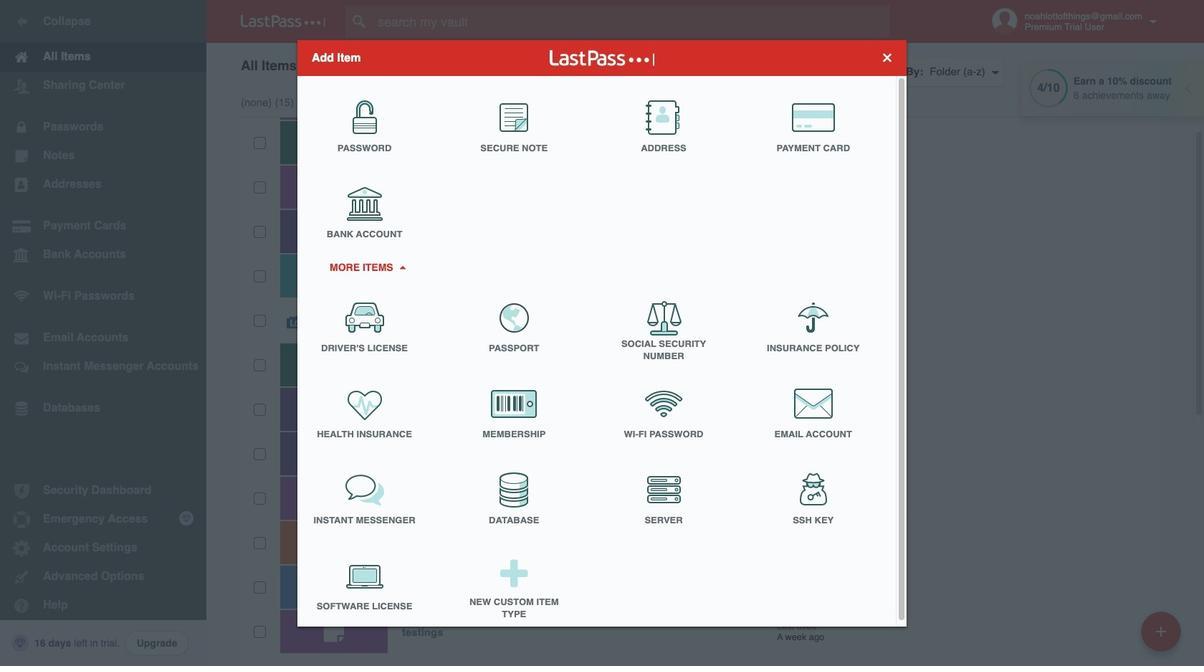 Task type: vqa. For each thing, say whether or not it's contained in the screenshot.
text box
no



Task type: describe. For each thing, give the bounding box(es) containing it.
Search search field
[[346, 6, 919, 37]]

search my vault text field
[[346, 6, 919, 37]]

lastpass image
[[241, 15, 326, 28]]

vault options navigation
[[207, 43, 1205, 86]]

new item navigation
[[1137, 607, 1190, 666]]



Task type: locate. For each thing, give the bounding box(es) containing it.
main navigation navigation
[[0, 0, 207, 666]]

caret right image
[[397, 265, 407, 269]]

new item image
[[1157, 626, 1167, 636]]

dialog
[[298, 40, 907, 631]]



